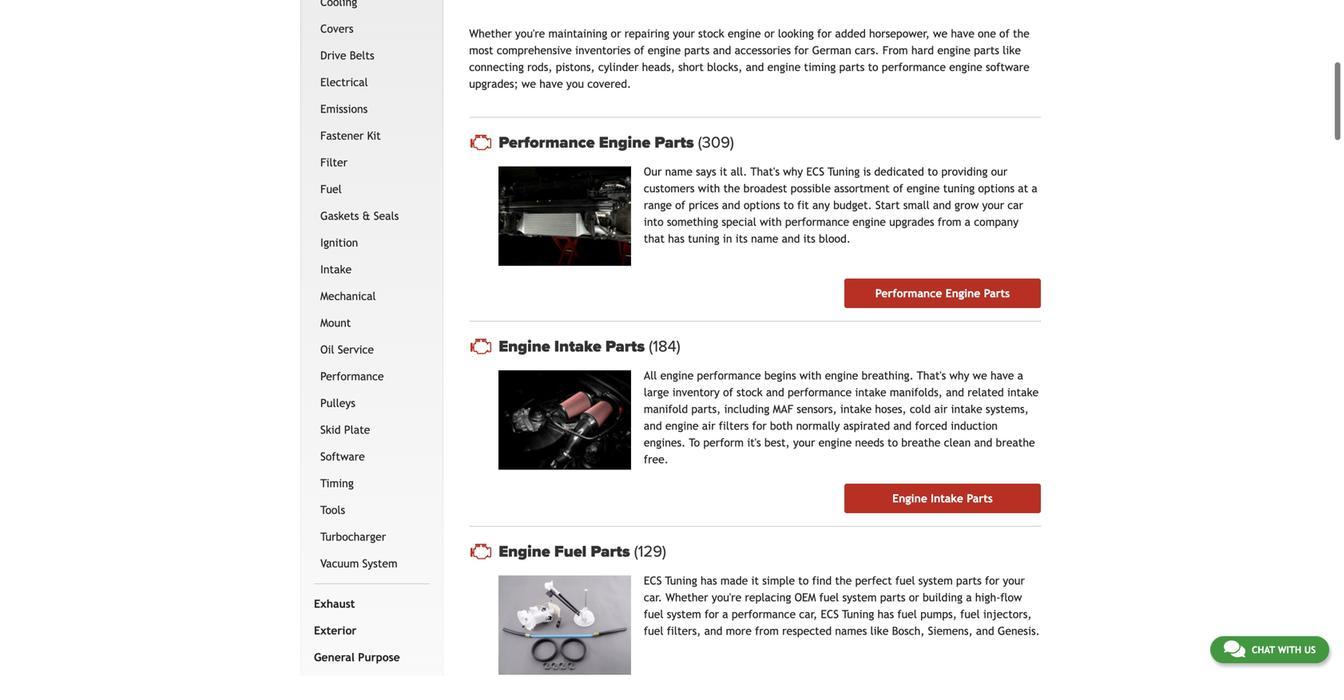 Task type: locate. For each thing, give the bounding box(es) containing it.
options
[[978, 182, 1015, 195], [744, 199, 780, 212]]

1 vertical spatial that's
[[917, 370, 946, 382]]

intake up engine intake parts thumbnail image
[[554, 337, 602, 356]]

stock up including
[[737, 386, 763, 399]]

the inside whether you're maintaining or repairing your stock engine or looking for added horsepower, we have one of the most comprehensive inventories of engine parts and accessories for german cars. from hard engine parts like connecting rods, pistons, cylinder heads, short blocks, and engine timing parts to performance engine software upgrades; we have you covered.
[[1013, 27, 1030, 40]]

upgrades;
[[469, 78, 518, 90]]

fuel left filters, on the bottom
[[644, 625, 664, 638]]

fuel
[[896, 575, 915, 588], [820, 592, 839, 605], [644, 609, 664, 621], [898, 609, 917, 621], [960, 609, 980, 621], [644, 625, 664, 638]]

electrical link
[[317, 69, 427, 96]]

rods,
[[527, 61, 553, 74]]

air up forced
[[934, 403, 948, 416]]

2 horizontal spatial have
[[991, 370, 1014, 382]]

1 horizontal spatial air
[[934, 403, 948, 416]]

from inside ecs tuning has made it simple to find the perfect fuel system parts for your car. whether you're replacing oem fuel system parts or building a high-flow fuel system for a performance car, ecs tuning has fuel pumps, fuel injectors, fuel filters, and more from respected names like bosch, siemens, and genesis.
[[755, 625, 779, 638]]

engine fuel parts thumbnail image image
[[499, 576, 631, 676]]

1 horizontal spatial stock
[[737, 386, 763, 399]]

0 horizontal spatial fuel
[[320, 183, 342, 196]]

performance inside whether you're maintaining or repairing your stock engine or looking for added horsepower, we have one of the most comprehensive inventories of engine parts and accessories for german cars. from hard engine parts like connecting rods, pistons, cylinder heads, short blocks, and engine timing parts to performance engine software upgrades; we have you covered.
[[882, 61, 946, 74]]

1 vertical spatial tuning
[[688, 233, 720, 245]]

intake
[[320, 263, 352, 276], [554, 337, 602, 356], [931, 493, 964, 505]]

of down 'repairing'
[[634, 44, 644, 57]]

parts for our name says it all. that's why ecs tuning is dedicated to providing our customers with the broadest possible assortment of engine tuning options at a range of prices and options to fit any budget. start small and grow your car into something special with performance engine upgrades from a company that has tuning in its name and its blood.
[[655, 133, 694, 152]]

drive belts
[[320, 49, 374, 62]]

you're down made
[[712, 592, 742, 605]]

covered.
[[587, 78, 631, 90]]

has up bosch,
[[878, 609, 894, 621]]

fit
[[797, 199, 809, 212]]

engine intake parts down clean
[[893, 493, 993, 505]]

special
[[722, 216, 757, 229]]

1 vertical spatial why
[[950, 370, 970, 382]]

system up filters, on the bottom
[[667, 609, 701, 621]]

the inside our name says it all. that's why ecs tuning is dedicated to providing our customers with the broadest possible assortment of engine tuning options at a range of prices and options to fit any budget. start small and grow your car into something special with performance engine upgrades from a company that has tuning in its name and its blood.
[[724, 182, 740, 195]]

2 horizontal spatial has
[[878, 609, 894, 621]]

skid
[[320, 424, 341, 437]]

1 horizontal spatial its
[[804, 233, 816, 245]]

intake link
[[317, 256, 427, 283]]

0 vertical spatial tuning
[[943, 182, 975, 195]]

0 horizontal spatial like
[[871, 625, 889, 638]]

0 vertical spatial system
[[919, 575, 953, 588]]

0 vertical spatial ecs
[[807, 166, 825, 178]]

1 horizontal spatial why
[[950, 370, 970, 382]]

including
[[724, 403, 770, 416]]

for
[[817, 27, 832, 40], [794, 44, 809, 57], [752, 420, 767, 433], [985, 575, 1000, 588], [705, 609, 719, 621]]

0 vertical spatial engine intake parts
[[499, 337, 649, 356]]

engine
[[728, 27, 761, 40], [648, 44, 681, 57], [937, 44, 971, 57], [768, 61, 801, 74], [949, 61, 983, 74], [907, 182, 940, 195], [853, 216, 886, 229], [660, 370, 694, 382], [825, 370, 858, 382], [665, 420, 699, 433], [819, 437, 852, 450]]

ecs right car, in the bottom right of the page
[[821, 609, 839, 621]]

and up engines.
[[644, 420, 662, 433]]

belts
[[350, 49, 374, 62]]

1 vertical spatial it
[[751, 575, 759, 588]]

connecting
[[469, 61, 524, 74]]

your
[[673, 27, 695, 40], [982, 199, 1004, 212], [793, 437, 815, 450], [1003, 575, 1025, 588]]

that's up manifolds,
[[917, 370, 946, 382]]

1 vertical spatial has
[[701, 575, 717, 588]]

range
[[644, 199, 672, 212]]

is
[[863, 166, 871, 178]]

1 horizontal spatial intake
[[554, 337, 602, 356]]

customers
[[644, 182, 695, 195]]

turbocharger
[[320, 531, 386, 544]]

performance inside our name says it all. that's why ecs tuning is dedicated to providing our customers with the broadest possible assortment of engine tuning options at a range of prices and options to fit any budget. start small and grow your car into something special with performance engine upgrades from a company that has tuning in its name and its blood.
[[785, 216, 849, 229]]

general purpose
[[314, 651, 400, 664]]

0 horizontal spatial intake
[[320, 263, 352, 276]]

0 vertical spatial from
[[938, 216, 962, 229]]

that's up broadest
[[751, 166, 780, 178]]

air down parts,
[[702, 420, 716, 433]]

2 vertical spatial intake
[[931, 493, 964, 505]]

0 horizontal spatial options
[[744, 199, 780, 212]]

we inside all engine performance begins with engine breathing. that's why we have a large inventory of stock and performance intake manifolds, and related intake manifold parts, including maf sensors, intake hoses, cold air intake systems, and engine air filters for both normally aspirated and forced induction engines. to perform it's best, your engine needs to breathe clean and breathe free.
[[973, 370, 987, 382]]

performance down you
[[499, 133, 595, 152]]

engine intake parts up engine intake parts thumbnail image
[[499, 337, 649, 356]]

genesis.
[[998, 625, 1040, 638]]

inventories
[[575, 44, 631, 57]]

software
[[320, 450, 365, 463]]

mechanical link
[[317, 283, 427, 310]]

your inside whether you're maintaining or repairing your stock engine or looking for added horsepower, we have one of the most comprehensive inventories of engine parts and accessories for german cars. from hard engine parts like connecting rods, pistons, cylinder heads, short blocks, and engine timing parts to performance engine software upgrades; we have you covered.
[[673, 27, 695, 40]]

performance down "upgrades"
[[876, 287, 942, 300]]

broadest
[[744, 182, 787, 195]]

0 vertical spatial have
[[951, 27, 975, 40]]

its right "in"
[[736, 233, 748, 245]]

1 vertical spatial stock
[[737, 386, 763, 399]]

providing
[[942, 166, 988, 178]]

have up related
[[991, 370, 1014, 382]]

performance down service
[[320, 370, 384, 383]]

fuel right perfect
[[896, 575, 915, 588]]

fastener
[[320, 129, 364, 142]]

1 horizontal spatial breathe
[[996, 437, 1035, 450]]

your down normally
[[793, 437, 815, 450]]

like right names
[[871, 625, 889, 638]]

1 vertical spatial the
[[724, 182, 740, 195]]

1 horizontal spatial it
[[751, 575, 759, 588]]

engine
[[599, 133, 651, 152], [946, 287, 981, 300], [499, 337, 550, 356], [893, 493, 928, 505], [499, 543, 550, 562]]

like inside whether you're maintaining or repairing your stock engine or looking for added horsepower, we have one of the most comprehensive inventories of engine parts and accessories for german cars. from hard engine parts like connecting rods, pistons, cylinder heads, short blocks, and engine timing parts to performance engine software upgrades; we have you covered.
[[1003, 44, 1021, 57]]

1 horizontal spatial performance
[[499, 133, 595, 152]]

and down the 'injectors,'
[[976, 625, 995, 638]]

0 horizontal spatial stock
[[698, 27, 724, 40]]

has right that
[[668, 233, 685, 245]]

0 horizontal spatial system
[[667, 609, 701, 621]]

2 horizontal spatial system
[[919, 575, 953, 588]]

2 horizontal spatial we
[[973, 370, 987, 382]]

intake down clean
[[931, 493, 964, 505]]

ecs tuning has made it simple to find the perfect fuel system parts for your car. whether you're replacing oem fuel system parts or building a high-flow fuel system for a performance car, ecs tuning has fuel pumps, fuel injectors, fuel filters, and more from respected names like bosch, siemens, and genesis.
[[644, 575, 1040, 638]]

1 horizontal spatial we
[[933, 27, 948, 40]]

0 vertical spatial intake
[[320, 263, 352, 276]]

to inside all engine performance begins with engine breathing. that's why we have a large inventory of stock and performance intake manifolds, and related intake manifold parts, including maf sensors, intake hoses, cold air intake systems, and engine air filters for both normally aspirated and forced induction engines. to perform it's best, your engine needs to breathe clean and breathe free.
[[888, 437, 898, 450]]

replacing
[[745, 592, 791, 605]]

tuning up filters, on the bottom
[[665, 575, 697, 588]]

fuel down car. at the left of the page
[[644, 609, 664, 621]]

0 vertical spatial stock
[[698, 27, 724, 40]]

whether up filters, on the bottom
[[666, 592, 708, 605]]

service
[[338, 343, 374, 356]]

1 vertical spatial intake
[[554, 337, 602, 356]]

tools link
[[317, 497, 427, 524]]

whether up most
[[469, 27, 512, 40]]

have left 'one'
[[951, 27, 975, 40]]

0 vertical spatial options
[[978, 182, 1015, 195]]

it inside ecs tuning has made it simple to find the perfect fuel system parts for your car. whether you're replacing oem fuel system parts or building a high-flow fuel system for a performance car, ecs tuning has fuel pumps, fuel injectors, fuel filters, and more from respected names like bosch, siemens, and genesis.
[[751, 575, 759, 588]]

0 vertical spatial fuel
[[320, 183, 342, 196]]

1 vertical spatial engine intake parts
[[893, 493, 993, 505]]

heads,
[[642, 61, 675, 74]]

performance engine parts down covered.
[[499, 133, 698, 152]]

2 horizontal spatial the
[[1013, 27, 1030, 40]]

stock
[[698, 27, 724, 40], [737, 386, 763, 399]]

0 horizontal spatial that's
[[751, 166, 780, 178]]

0 vertical spatial the
[[1013, 27, 1030, 40]]

with right special
[[760, 216, 782, 229]]

engine up sensors,
[[825, 370, 858, 382]]

performance engine parts link up all.
[[499, 133, 1041, 152]]

mount link
[[317, 310, 427, 337]]

1 vertical spatial performance engine parts
[[876, 287, 1010, 300]]

and up blocks,
[[713, 44, 731, 57]]

1 horizontal spatial have
[[951, 27, 975, 40]]

1 horizontal spatial system
[[843, 592, 877, 605]]

1 horizontal spatial options
[[978, 182, 1015, 195]]

engine intake parts thumbnail image image
[[499, 371, 631, 470]]

0 vertical spatial it
[[720, 166, 727, 178]]

0 horizontal spatial breathe
[[902, 437, 941, 450]]

0 horizontal spatial it
[[720, 166, 727, 178]]

with inside all engine performance begins with engine breathing. that's why we have a large inventory of stock and performance intake manifolds, and related intake manifold parts, including maf sensors, intake hoses, cold air intake systems, and engine air filters for both normally aspirated and forced induction engines. to perform it's best, your engine needs to breathe clean and breathe free.
[[800, 370, 822, 382]]

or inside ecs tuning has made it simple to find the perfect fuel system parts for your car. whether you're replacing oem fuel system parts or building a high-flow fuel system for a performance car, ecs tuning has fuel pumps, fuel injectors, fuel filters, and more from respected names like bosch, siemens, and genesis.
[[909, 592, 919, 605]]

0 horizontal spatial whether
[[469, 27, 512, 40]]

plate
[[344, 424, 370, 437]]

performance down hard
[[882, 61, 946, 74]]

inventory
[[673, 386, 720, 399]]

and up special
[[722, 199, 740, 212]]

breathe down forced
[[902, 437, 941, 450]]

2 horizontal spatial intake
[[931, 493, 964, 505]]

why up related
[[950, 370, 970, 382]]

0 vertical spatial why
[[783, 166, 803, 178]]

name up 'customers' at the top
[[665, 166, 693, 178]]

your inside ecs tuning has made it simple to find the perfect fuel system parts for your car. whether you're replacing oem fuel system parts or building a high-flow fuel system for a performance car, ecs tuning has fuel pumps, fuel injectors, fuel filters, and more from respected names like bosch, siemens, and genesis.
[[1003, 575, 1025, 588]]

performance
[[499, 133, 595, 152], [876, 287, 942, 300], [320, 370, 384, 383]]

start
[[876, 199, 900, 212]]

1 horizontal spatial engine intake parts
[[893, 493, 993, 505]]

tuning
[[943, 182, 975, 195], [688, 233, 720, 245]]

our
[[644, 166, 662, 178]]

kit
[[367, 129, 381, 142]]

2 vertical spatial ecs
[[821, 609, 839, 621]]

engine up accessories
[[728, 27, 761, 40]]

2 vertical spatial the
[[835, 575, 852, 588]]

you're inside ecs tuning has made it simple to find the perfect fuel system parts for your car. whether you're replacing oem fuel system parts or building a high-flow fuel system for a performance car, ecs tuning has fuel pumps, fuel injectors, fuel filters, and more from respected names like bosch, siemens, and genesis.
[[712, 592, 742, 605]]

german
[[812, 44, 852, 57]]

why inside our name says it all. that's why ecs tuning is dedicated to providing our customers with the broadest possible assortment of engine tuning options at a range of prices and options to fit any budget. start small and grow your car into something special with performance engine upgrades from a company that has tuning in its name and its blood.
[[783, 166, 803, 178]]

building
[[923, 592, 963, 605]]

intake up the induction
[[951, 403, 983, 416]]

performance for the topmost performance engine parts link
[[499, 133, 595, 152]]

to down the cars.
[[868, 61, 879, 74]]

parts up high-
[[956, 575, 982, 588]]

0 horizontal spatial its
[[736, 233, 748, 245]]

and down begins
[[766, 386, 784, 399]]

have
[[951, 27, 975, 40], [539, 78, 563, 90], [991, 370, 1014, 382]]

the inside ecs tuning has made it simple to find the perfect fuel system parts for your car. whether you're replacing oem fuel system parts or building a high-flow fuel system for a performance car, ecs tuning has fuel pumps, fuel injectors, fuel filters, and more from respected names like bosch, siemens, and genesis.
[[835, 575, 852, 588]]

hard
[[912, 44, 934, 57]]

general
[[314, 651, 355, 664]]

you're up "comprehensive"
[[515, 27, 545, 40]]

one
[[978, 27, 996, 40]]

fuel
[[320, 183, 342, 196], [554, 543, 587, 562]]

your up short
[[673, 27, 695, 40]]

timing
[[804, 61, 836, 74]]

1 vertical spatial like
[[871, 625, 889, 638]]

find
[[812, 575, 832, 588]]

of right 'one'
[[1000, 27, 1010, 40]]

0 vertical spatial tuning
[[828, 166, 860, 178]]

cars.
[[855, 44, 879, 57]]

stock up blocks,
[[698, 27, 724, 40]]

intake up aspirated at the bottom
[[840, 403, 872, 416]]

stock inside all engine performance begins with engine breathing. that's why we have a large inventory of stock and performance intake manifolds, and related intake manifold parts, including maf sensors, intake hoses, cold air intake systems, and engine air filters for both normally aspirated and forced induction engines. to perform it's best, your engine needs to breathe clean and breathe free.
[[737, 386, 763, 399]]

hoses,
[[875, 403, 907, 416]]

0 horizontal spatial tuning
[[688, 233, 720, 245]]

intake down ignition
[[320, 263, 352, 276]]

from inside our name says it all. that's why ecs tuning is dedicated to providing our customers with the broadest possible assortment of engine tuning options at a range of prices and options to fit any budget. start small and grow your car into something special with performance engine upgrades from a company that has tuning in its name and its blood.
[[938, 216, 962, 229]]

that
[[644, 233, 665, 245]]

2 horizontal spatial or
[[909, 592, 919, 605]]

performance inside engine subcategories element
[[320, 370, 384, 383]]

it left all.
[[720, 166, 727, 178]]

1 vertical spatial from
[[755, 625, 779, 638]]

ecs up possible
[[807, 166, 825, 178]]

fastener kit
[[320, 129, 381, 142]]

your up the flow
[[1003, 575, 1025, 588]]

1 its from the left
[[736, 233, 748, 245]]

system up building
[[919, 575, 953, 588]]

ignition link
[[317, 230, 427, 256]]

parts
[[655, 133, 694, 152], [984, 287, 1010, 300], [606, 337, 645, 356], [967, 493, 993, 505], [591, 543, 630, 562]]

engine intake parts link up begins
[[499, 337, 1041, 356]]

1 horizontal spatial that's
[[917, 370, 946, 382]]

1 vertical spatial we
[[522, 78, 536, 90]]

like up software
[[1003, 44, 1021, 57]]

has
[[668, 233, 685, 245], [701, 575, 717, 588], [878, 609, 894, 621]]

has inside our name says it all. that's why ecs tuning is dedicated to providing our customers with the broadest possible assortment of engine tuning options at a range of prices and options to fit any budget. start small and grow your car into something special with performance engine upgrades from a company that has tuning in its name and its blood.
[[668, 233, 685, 245]]

comprehensive
[[497, 44, 572, 57]]

vacuum system link
[[317, 551, 427, 578]]

has left made
[[701, 575, 717, 588]]

engine intake parts link
[[499, 337, 1041, 356], [844, 484, 1041, 514]]

0 horizontal spatial we
[[522, 78, 536, 90]]

0 horizontal spatial performance engine parts
[[499, 133, 698, 152]]

parts up short
[[684, 44, 710, 57]]

0 vertical spatial name
[[665, 166, 693, 178]]

exhaust
[[314, 598, 355, 611]]

tuning left is
[[828, 166, 860, 178]]

0 horizontal spatial you're
[[515, 27, 545, 40]]

engine intake parts link down clean
[[844, 484, 1041, 514]]

that's inside all engine performance begins with engine breathing. that's why we have a large inventory of stock and performance intake manifolds, and related intake manifold parts, including maf sensors, intake hoses, cold air intake systems, and engine air filters for both normally aspirated and forced induction engines. to perform it's best, your engine needs to breathe clean and breathe free.
[[917, 370, 946, 382]]

the right find
[[835, 575, 852, 588]]

or up accessories
[[764, 27, 775, 40]]

2 vertical spatial we
[[973, 370, 987, 382]]

intake inside engine subcategories element
[[320, 263, 352, 276]]

1 horizontal spatial tuning
[[943, 182, 975, 195]]

at
[[1018, 182, 1028, 195]]

exhaust link
[[311, 591, 427, 618]]

have down rods,
[[539, 78, 563, 90]]

from
[[938, 216, 962, 229], [755, 625, 779, 638]]

or left building
[[909, 592, 919, 605]]

1 horizontal spatial from
[[938, 216, 962, 229]]

1 horizontal spatial you're
[[712, 592, 742, 605]]

parts inside performance engine parts link
[[984, 287, 1010, 300]]

we up hard
[[933, 27, 948, 40]]

from down grow
[[938, 216, 962, 229]]

us
[[1305, 645, 1316, 656]]

0 horizontal spatial from
[[755, 625, 779, 638]]

that's inside our name says it all. that's why ecs tuning is dedicated to providing our customers with the broadest possible assortment of engine tuning options at a range of prices and options to fit any budget. start small and grow your car into something special with performance engine upgrades from a company that has tuning in its name and its blood.
[[751, 166, 780, 178]]

the down all.
[[724, 182, 740, 195]]

system down perfect
[[843, 592, 877, 605]]

we down rods,
[[522, 78, 536, 90]]

0 horizontal spatial performance
[[320, 370, 384, 383]]

why up possible
[[783, 166, 803, 178]]

1 vertical spatial performance engine parts link
[[844, 279, 1041, 309]]

1 vertical spatial system
[[843, 592, 877, 605]]

you
[[566, 78, 584, 90]]

parts for ecs tuning has made it simple to find the perfect fuel system parts for your car. whether you're replacing oem fuel system parts or building a high-flow fuel system for a performance car, ecs tuning has fuel pumps, fuel injectors, fuel filters, and more from respected names like bosch, siemens, and genesis.
[[591, 543, 630, 562]]

0 vertical spatial like
[[1003, 44, 1021, 57]]

0 vertical spatial has
[[668, 233, 685, 245]]

1 vertical spatial engine intake parts link
[[844, 484, 1041, 514]]

2 horizontal spatial performance
[[876, 287, 942, 300]]

of up including
[[723, 386, 733, 399]]

gaskets & seals link
[[317, 203, 427, 230]]

0 vertical spatial you're
[[515, 27, 545, 40]]

small
[[903, 199, 930, 212]]

a up systems,
[[1018, 370, 1024, 382]]

0 vertical spatial whether
[[469, 27, 512, 40]]

it right made
[[751, 575, 759, 588]]

filters
[[719, 420, 749, 433]]

skid plate link
[[317, 417, 427, 444]]

2 vertical spatial has
[[878, 609, 894, 621]]

parts down 'one'
[[974, 44, 1000, 57]]

breathing.
[[862, 370, 914, 382]]

options down our
[[978, 182, 1015, 195]]

1 horizontal spatial whether
[[666, 592, 708, 605]]

performance for performance engine parts link to the bottom
[[876, 287, 942, 300]]

added
[[835, 27, 866, 40]]

to left fit
[[784, 199, 794, 212]]

mechanical
[[320, 290, 376, 303]]

1 vertical spatial fuel
[[554, 543, 587, 562]]

0 vertical spatial that's
[[751, 166, 780, 178]]

its left 'blood.'
[[804, 233, 816, 245]]

tuning down the something
[[688, 233, 720, 245]]

1 horizontal spatial like
[[1003, 44, 1021, 57]]



Task type: vqa. For each thing, say whether or not it's contained in the screenshot.
"#" inside 026901SCH01A ECS PART #
no



Task type: describe. For each thing, give the bounding box(es) containing it.
repairing
[[625, 27, 670, 40]]

chat with us
[[1252, 645, 1316, 656]]

oil service
[[320, 343, 374, 356]]

of down 'customers' at the top
[[675, 199, 685, 212]]

2 its from the left
[[804, 233, 816, 245]]

tools
[[320, 504, 345, 517]]

to
[[689, 437, 700, 450]]

tuning inside our name says it all. that's why ecs tuning is dedicated to providing our customers with the broadest possible assortment of engine tuning options at a range of prices and options to fit any budget. start small and grow your car into something special with performance engine upgrades from a company that has tuning in its name and its blood.
[[828, 166, 860, 178]]

and down hoses,
[[894, 420, 912, 433]]

pulleys link
[[317, 390, 427, 417]]

performance up sensors,
[[788, 386, 852, 399]]

engine up to
[[665, 420, 699, 433]]

purpose
[[358, 651, 400, 664]]

pulleys
[[320, 397, 355, 410]]

comments image
[[1224, 640, 1246, 659]]

engine up inventory
[[660, 370, 694, 382]]

any
[[813, 199, 830, 212]]

intake up systems,
[[1007, 386, 1039, 399]]

exterior link
[[311, 618, 427, 645]]

car.
[[644, 592, 662, 605]]

have inside all engine performance begins with engine breathing. that's why we have a large inventory of stock and performance intake manifolds, and related intake manifold parts, including maf sensors, intake hoses, cold air intake systems, and engine air filters for both normally aspirated and forced induction engines. to perform it's best, your engine needs to breathe clean and breathe free.
[[991, 370, 1014, 382]]

2 vertical spatial system
[[667, 609, 701, 621]]

of inside all engine performance begins with engine breathing. that's why we have a large inventory of stock and performance intake manifolds, and related intake manifold parts, including maf sensors, intake hoses, cold air intake systems, and engine air filters for both normally aspirated and forced induction engines. to perform it's best, your engine needs to breathe clean and breathe free.
[[723, 386, 733, 399]]

timing
[[320, 477, 354, 490]]

engine right hard
[[937, 44, 971, 57]]

skid plate
[[320, 424, 370, 437]]

software
[[986, 61, 1030, 74]]

free.
[[644, 454, 669, 466]]

it inside our name says it all. that's why ecs tuning is dedicated to providing our customers with the broadest possible assortment of engine tuning options at a range of prices and options to fit any budget. start small and grow your car into something special with performance engine upgrades from a company that has tuning in its name and its blood.
[[720, 166, 727, 178]]

engine subcategories element
[[314, 0, 430, 585]]

filters,
[[667, 625, 701, 638]]

grow
[[955, 199, 979, 212]]

manifold
[[644, 403, 688, 416]]

1 horizontal spatial or
[[764, 27, 775, 40]]

possible
[[791, 182, 831, 195]]

chat with us link
[[1210, 637, 1330, 664]]

why inside all engine performance begins with engine breathing. that's why we have a large inventory of stock and performance intake manifolds, and related intake manifold parts, including maf sensors, intake hoses, cold air intake systems, and engine air filters for both normally aspirated and forced induction engines. to perform it's best, your engine needs to breathe clean and breathe free.
[[950, 370, 970, 382]]

looking
[[778, 27, 814, 40]]

ignition
[[320, 236, 358, 249]]

1 vertical spatial ecs
[[644, 575, 662, 588]]

cylinder
[[598, 61, 639, 74]]

car
[[1008, 199, 1023, 212]]

and left more
[[704, 625, 723, 638]]

flow
[[1001, 592, 1022, 605]]

0 vertical spatial we
[[933, 27, 948, 40]]

engine fuel parts
[[499, 543, 634, 562]]

and left grow
[[933, 199, 951, 212]]

and down accessories
[[746, 61, 764, 74]]

engine down normally
[[819, 437, 852, 450]]

performance engine parts thumbnail image image
[[499, 167, 631, 266]]

fuel inside 'fuel' link
[[320, 183, 342, 196]]

0 horizontal spatial or
[[611, 27, 621, 40]]

performance inside ecs tuning has made it simple to find the perfect fuel system parts for your car. whether you're replacing oem fuel system parts or building a high-flow fuel system for a performance car, ecs tuning has fuel pumps, fuel injectors, fuel filters, and more from respected names like bosch, siemens, and genesis.
[[732, 609, 796, 621]]

oil service link
[[317, 337, 427, 363]]

drive
[[320, 49, 346, 62]]

car,
[[799, 609, 818, 621]]

engine down the budget. at the top of the page
[[853, 216, 886, 229]]

intake down breathing.
[[855, 386, 887, 399]]

upgrades
[[889, 216, 934, 229]]

more
[[726, 625, 752, 638]]

1 vertical spatial options
[[744, 199, 780, 212]]

whether inside whether you're maintaining or repairing your stock engine or looking for added horsepower, we have one of the most comprehensive inventories of engine parts and accessories for german cars. from hard engine parts like connecting rods, pistons, cylinder heads, short blocks, and engine timing parts to performance engine software upgrades; we have you covered.
[[469, 27, 512, 40]]

your inside all engine performance begins with engine breathing. that's why we have a large inventory of stock and performance intake manifolds, and related intake manifold parts, including maf sensors, intake hoses, cold air intake systems, and engine air filters for both normally aspirated and forced induction engines. to perform it's best, your engine needs to breathe clean and breathe free.
[[793, 437, 815, 450]]

whether inside ecs tuning has made it simple to find the perfect fuel system parts for your car. whether you're replacing oem fuel system parts or building a high-flow fuel system for a performance car, ecs tuning has fuel pumps, fuel injectors, fuel filters, and more from respected names like bosch, siemens, and genesis.
[[666, 592, 708, 605]]

0 horizontal spatial engine intake parts
[[499, 337, 649, 356]]

of down dedicated on the top right
[[893, 182, 903, 195]]

0 horizontal spatial have
[[539, 78, 563, 90]]

related
[[968, 386, 1004, 399]]

parts,
[[691, 403, 721, 416]]

engine up the small
[[907, 182, 940, 195]]

timing link
[[317, 470, 427, 497]]

blocks,
[[707, 61, 743, 74]]

normally
[[796, 420, 840, 433]]

engine down accessories
[[768, 61, 801, 74]]

injectors,
[[983, 609, 1032, 621]]

fuel down find
[[820, 592, 839, 605]]

1 vertical spatial tuning
[[665, 575, 697, 588]]

begins
[[765, 370, 796, 382]]

you're inside whether you're maintaining or repairing your stock engine or looking for added horsepower, we have one of the most comprehensive inventories of engine parts and accessories for german cars. from hard engine parts like connecting rods, pistons, cylinder heads, short blocks, and engine timing parts to performance engine software upgrades; we have you covered.
[[515, 27, 545, 40]]

gaskets
[[320, 210, 359, 222]]

to left the providing
[[928, 166, 938, 178]]

simple
[[762, 575, 795, 588]]

maintaining
[[549, 27, 608, 40]]

chat
[[1252, 645, 1275, 656]]

manifolds,
[[890, 386, 943, 399]]

accessories
[[735, 44, 791, 57]]

parts down the cars.
[[839, 61, 865, 74]]

0 vertical spatial performance engine parts link
[[499, 133, 1041, 152]]

your inside our name says it all. that's why ecs tuning is dedicated to providing our customers with the broadest possible assortment of engine tuning options at a range of prices and options to fit any budget. start small and grow your car into something special with performance engine upgrades from a company that has tuning in its name and its blood.
[[982, 199, 1004, 212]]

and down the induction
[[974, 437, 993, 450]]

dedicated
[[874, 166, 924, 178]]

to inside ecs tuning has made it simple to find the perfect fuel system parts for your car. whether you're replacing oem fuel system parts or building a high-flow fuel system for a performance car, ecs tuning has fuel pumps, fuel injectors, fuel filters, and more from respected names like bosch, siemens, and genesis.
[[798, 575, 809, 588]]

engines.
[[644, 437, 686, 450]]

for inside all engine performance begins with engine breathing. that's why we have a large inventory of stock and performance intake manifolds, and related intake manifold parts, including maf sensors, intake hoses, cold air intake systems, and engine air filters for both normally aspirated and forced induction engines. to perform it's best, your engine needs to breathe clean and breathe free.
[[752, 420, 767, 433]]

fuel up bosch,
[[898, 609, 917, 621]]

and left related
[[946, 386, 964, 399]]

clean
[[944, 437, 971, 450]]

and down fit
[[782, 233, 800, 245]]

gaskets & seals
[[320, 210, 399, 222]]

1 horizontal spatial name
[[751, 233, 779, 245]]

pumps,
[[921, 609, 957, 621]]

with left 'us'
[[1278, 645, 1302, 656]]

intake for topmost engine intake parts link
[[554, 337, 602, 356]]

a right at
[[1032, 182, 1038, 195]]

like inside ecs tuning has made it simple to find the perfect fuel system parts for your car. whether you're replacing oem fuel system parts or building a high-flow fuel system for a performance car, ecs tuning has fuel pumps, fuel injectors, fuel filters, and more from respected names like bosch, siemens, and genesis.
[[871, 625, 889, 638]]

fuel down high-
[[960, 609, 980, 621]]

engine up the heads,
[[648, 44, 681, 57]]

something
[[667, 216, 718, 229]]

0 horizontal spatial air
[[702, 420, 716, 433]]

aspirated
[[843, 420, 890, 433]]

engine down 'one'
[[949, 61, 983, 74]]

respected
[[782, 625, 832, 638]]

a down grow
[[965, 216, 971, 229]]

0 vertical spatial engine intake parts link
[[499, 337, 1041, 356]]

parts for all engine performance begins with engine breathing. that's why we have a large inventory of stock and performance intake manifolds, and related intake manifold parts, including maf sensors, intake hoses, cold air intake systems, and engine air filters for both normally aspirated and forced induction engines. to perform it's best, your engine needs to breathe clean and breathe free.
[[606, 337, 645, 356]]

general purpose link
[[311, 645, 427, 671]]

2 vertical spatial tuning
[[842, 609, 874, 621]]

stock inside whether you're maintaining or repairing your stock engine or looking for added horsepower, we have one of the most comprehensive inventories of engine parts and accessories for german cars. from hard engine parts like connecting rods, pistons, cylinder heads, short blocks, and engine timing parts to performance engine software upgrades; we have you covered.
[[698, 27, 724, 40]]

seals
[[374, 210, 399, 222]]

high-
[[975, 592, 1001, 605]]

filter link
[[317, 149, 427, 176]]

system
[[362, 558, 398, 570]]

ecs inside our name says it all. that's why ecs tuning is dedicated to providing our customers with the broadest possible assortment of engine tuning options at a range of prices and options to fit any budget. start small and grow your car into something special with performance engine upgrades from a company that has tuning in its name and its blood.
[[807, 166, 825, 178]]

1 breathe from the left
[[902, 437, 941, 450]]

pistons,
[[556, 61, 595, 74]]

filter
[[320, 156, 348, 169]]

a inside all engine performance begins with engine breathing. that's why we have a large inventory of stock and performance intake manifolds, and related intake manifold parts, including maf sensors, intake hoses, cold air intake systems, and engine air filters for both normally aspirated and forced induction engines. to perform it's best, your engine needs to breathe clean and breathe free.
[[1018, 370, 1024, 382]]

all engine performance begins with engine breathing. that's why we have a large inventory of stock and performance intake manifolds, and related intake manifold parts, including maf sensors, intake hoses, cold air intake systems, and engine air filters for both normally aspirated and forced induction engines. to perform it's best, your engine needs to breathe clean and breathe free.
[[644, 370, 1039, 466]]

systems,
[[986, 403, 1029, 416]]

drive belts link
[[317, 42, 427, 69]]

0 vertical spatial air
[[934, 403, 948, 416]]

our name says it all. that's why ecs tuning is dedicated to providing our customers with the broadest possible assortment of engine tuning options at a range of prices and options to fit any budget. start small and grow your car into something special with performance engine upgrades from a company that has tuning in its name and its blood.
[[644, 166, 1038, 245]]

performance up inventory
[[697, 370, 761, 382]]

1 horizontal spatial fuel
[[554, 543, 587, 562]]

with down the says
[[698, 182, 720, 195]]

vacuum
[[320, 558, 359, 570]]

intake for the bottommost engine intake parts link
[[931, 493, 964, 505]]

induction
[[951, 420, 998, 433]]

whether you're maintaining or repairing your stock engine or looking for added horsepower, we have one of the most comprehensive inventories of engine parts and accessories for german cars. from hard engine parts like connecting rods, pistons, cylinder heads, short blocks, and engine timing parts to performance engine software upgrades; we have you covered.
[[469, 27, 1030, 90]]

emissions
[[320, 103, 368, 115]]

to inside whether you're maintaining or repairing your stock engine or looking for added horsepower, we have one of the most comprehensive inventories of engine parts and accessories for german cars. from hard engine parts like connecting rods, pistons, cylinder heads, short blocks, and engine timing parts to performance engine software upgrades; we have you covered.
[[868, 61, 879, 74]]

a up more
[[723, 609, 728, 621]]

horsepower,
[[869, 27, 930, 40]]

0 horizontal spatial name
[[665, 166, 693, 178]]

exterior
[[314, 625, 357, 637]]

a left high-
[[966, 592, 972, 605]]

covers
[[320, 22, 354, 35]]

sensors,
[[797, 403, 837, 416]]

parts down perfect
[[880, 592, 906, 605]]

emissions link
[[317, 96, 427, 122]]

2 breathe from the left
[[996, 437, 1035, 450]]



